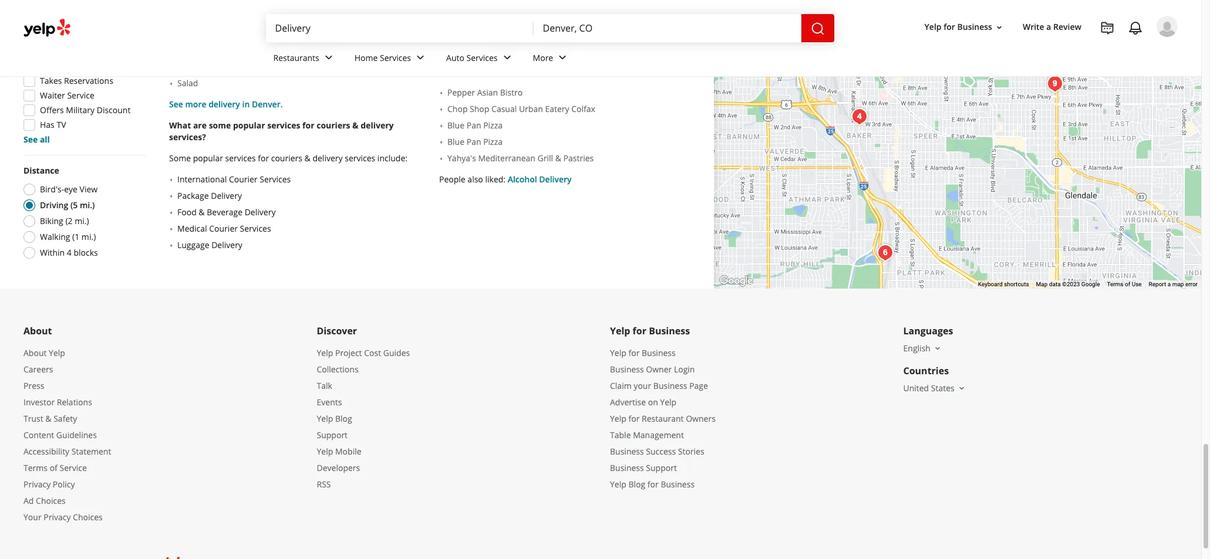 Task type: locate. For each thing, give the bounding box(es) containing it.
services right auto
[[467, 52, 498, 63]]

mi.) for walking (1 mi.)
[[82, 231, 96, 243]]

medical
[[177, 223, 207, 234]]

casual
[[492, 103, 517, 115]]

0 horizontal spatial of
[[50, 463, 57, 474]]

0 vertical spatial service
[[67, 90, 94, 101]]

include:
[[378, 153, 408, 164]]

press link
[[23, 381, 44, 392]]

1 vertical spatial about
[[23, 348, 47, 359]]

see inside group
[[23, 134, 38, 145]]

terms down the accessibility
[[23, 463, 48, 474]]

mi.) for driving (5 mi.)
[[80, 200, 95, 211]]

0 vertical spatial 16 chevron down v2 image
[[995, 23, 1004, 32]]

1 vertical spatial a
[[1168, 281, 1171, 288]]

in left denver.
[[242, 99, 250, 110]]

see for see more reviews for this business.
[[439, 24, 453, 35]]

24 chevron down v2 image inside more link
[[556, 51, 570, 65]]

offers military discount
[[40, 105, 131, 116]]

0 vertical spatial blue pan pizza link
[[448, 120, 691, 132]]

terms left use
[[1107, 281, 1124, 288]]

advertise on yelp link
[[610, 397, 677, 408]]

mobile
[[335, 446, 362, 458]]

blue pan pizza link up yahya's mediterranean grill & pastries link
[[448, 136, 691, 148]]

None search field
[[266, 14, 837, 42]]

0 vertical spatial mi.)
[[80, 200, 95, 211]]

login
[[674, 364, 695, 375]]

discover
[[317, 325, 357, 338]]

0 vertical spatial in
[[568, 66, 575, 77]]

services
[[380, 52, 411, 63], [467, 52, 498, 63], [260, 174, 291, 185], [240, 223, 271, 234]]

0 vertical spatial choices
[[36, 496, 66, 507]]

1 about from the top
[[23, 325, 52, 338]]

what are some popular services for couriers & delivery services?
[[169, 120, 394, 143]]

2 the from the top
[[479, 66, 491, 77]]

0 vertical spatial more
[[455, 24, 477, 35]]

people
[[439, 174, 466, 185]]

table management link
[[610, 430, 684, 441]]

pepper asian bistro link
[[448, 87, 691, 99]]

0 vertical spatial blue
[[448, 120, 465, 131]]

1 vertical spatial 16 chevron down v2 image
[[957, 384, 967, 393]]

1 horizontal spatial couriers
[[317, 120, 350, 131]]

0 vertical spatial blog
[[335, 413, 352, 425]]

pizza down casual
[[483, 120, 503, 131]]

project
[[335, 348, 362, 359]]

about up 'careers' link
[[23, 348, 47, 359]]

yelp mobile link
[[317, 446, 362, 458]]

privacy
[[23, 479, 51, 490], [44, 512, 71, 523]]

0 vertical spatial see
[[439, 24, 453, 35]]

1 vertical spatial more
[[185, 99, 206, 110]]

none field 'near'
[[543, 22, 792, 35]]

the for these
[[479, 66, 491, 77]]

investor relations link
[[23, 397, 92, 408]]

24 chevron down v2 image right more
[[556, 51, 570, 65]]

1 vertical spatial see
[[169, 99, 183, 110]]

blog down business support link
[[629, 479, 646, 490]]

0 vertical spatial support
[[317, 430, 348, 441]]

1 none field from the left
[[275, 22, 524, 35]]

2 vertical spatial are
[[193, 120, 207, 131]]

0 horizontal spatial terms
[[23, 463, 48, 474]]

more down "salad"
[[185, 99, 206, 110]]

on
[[648, 397, 658, 408]]

eatery
[[545, 103, 569, 115]]

lunch up "these are the best lunch delivery in denver, co:"
[[515, 45, 538, 56]]

privacy down ad choices link
[[44, 512, 71, 523]]

0 vertical spatial yelp for business
[[925, 21, 992, 33]]

0 vertical spatial of
[[1125, 281, 1131, 288]]

24 chevron down v2 image inside auto services link
[[500, 51, 514, 65]]

what for what are the best lunch delivery?
[[439, 45, 461, 56]]

2 pizza from the top
[[483, 136, 503, 147]]

none field find
[[275, 22, 524, 35]]

mi.) right (5
[[80, 200, 95, 211]]

your privacy choices link
[[23, 512, 103, 523]]

delivery up beverage
[[211, 190, 242, 201]]

1 vertical spatial service
[[60, 463, 87, 474]]

these
[[439, 66, 462, 77]]

yelp for business inside button
[[925, 21, 992, 33]]

are inside what are some popular services for couriers & delivery services?
[[193, 120, 207, 131]]

popular down denver.
[[233, 120, 265, 131]]

stories
[[678, 446, 705, 458]]

services down denver.
[[267, 120, 300, 131]]

see up auto
[[439, 24, 453, 35]]

mi.) right (2
[[75, 216, 89, 227]]

0 horizontal spatial more
[[185, 99, 206, 110]]

1 vertical spatial terms
[[23, 463, 48, 474]]

lunch up bistro
[[512, 66, 533, 77]]

about inside about yelp careers press investor relations trust & safety content guidelines accessibility statement terms of service privacy policy ad choices your privacy choices
[[23, 348, 47, 359]]

1 vertical spatial blue pan pizza link
[[448, 136, 691, 148]]

4 24 chevron down v2 image from the left
[[556, 51, 570, 65]]

this
[[525, 24, 540, 35]]

driving (5 mi.)
[[40, 200, 95, 211]]

pan down shop
[[467, 120, 481, 131]]

pizza
[[483, 120, 503, 131], [483, 136, 503, 147]]

mi.) right (1
[[82, 231, 96, 243]]

reviews
[[479, 24, 509, 35]]

about for about
[[23, 325, 52, 338]]

pepper asian bistro chop shop casual urban eatery colfax blue pan pizza blue pan pizza yahya's mediterranean grill & pastries
[[448, 87, 595, 164]]

yahya's mediterranean grill & pastries link
[[448, 153, 691, 164]]

0 vertical spatial terms
[[1107, 281, 1124, 288]]

1 horizontal spatial services
[[267, 120, 300, 131]]

services down some
[[225, 153, 256, 164]]

0 vertical spatial the
[[479, 45, 493, 56]]

of up privacy policy link
[[50, 463, 57, 474]]

1 vertical spatial best
[[494, 66, 510, 77]]

user actions element
[[915, 15, 1195, 87]]

are for these are the best lunch delivery in denver, co:
[[464, 66, 477, 77]]

1 the from the top
[[479, 45, 493, 56]]

24 chevron down v2 image up "these are the best lunch delivery in denver, co:"
[[500, 51, 514, 65]]

1 vertical spatial choices
[[73, 512, 103, 523]]

are
[[463, 45, 477, 56], [464, 66, 477, 77], [193, 120, 207, 131]]

the for what
[[479, 45, 493, 56]]

what up services?
[[169, 120, 191, 131]]

report a map error
[[1149, 281, 1198, 288]]

about up about yelp link at the left
[[23, 325, 52, 338]]

pizza up mediterranean at the top left of the page
[[483, 136, 503, 147]]

0 horizontal spatial 16 chevron down v2 image
[[957, 384, 967, 393]]

support down success
[[646, 463, 677, 474]]

of inside about yelp careers press investor relations trust & safety content guidelines accessibility statement terms of service privacy policy ad choices your privacy choices
[[50, 463, 57, 474]]

a right write
[[1047, 21, 1052, 33]]

your
[[23, 512, 41, 523]]

blocks
[[74, 247, 98, 258]]

4
[[67, 247, 72, 258]]

people also liked: alcohol delivery
[[439, 174, 572, 185]]

cost
[[364, 348, 381, 359]]

0 vertical spatial pan
[[467, 120, 481, 131]]

1 horizontal spatial choices
[[73, 512, 103, 523]]

1 vertical spatial the
[[479, 66, 491, 77]]

1 24 chevron down v2 image from the left
[[322, 51, 336, 65]]

1 pizza from the top
[[483, 120, 503, 131]]

english
[[904, 343, 931, 354]]

1 blue from the top
[[448, 120, 465, 131]]

2 about from the top
[[23, 348, 47, 359]]

map region
[[604, 0, 1205, 336]]

choices down "policy"
[[73, 512, 103, 523]]

rss link
[[317, 479, 331, 490]]

yelp logo image
[[149, 557, 172, 560]]

1 horizontal spatial see
[[169, 99, 183, 110]]

1 horizontal spatial more
[[455, 24, 477, 35]]

0 vertical spatial about
[[23, 325, 52, 338]]

16 chevron down v2 image
[[933, 344, 943, 353]]

see for see more delivery in denver.
[[169, 99, 183, 110]]

24 chevron down v2 image
[[322, 51, 336, 65], [413, 51, 428, 65], [500, 51, 514, 65], [556, 51, 570, 65]]

best for delivery?
[[495, 45, 513, 56]]

0 vertical spatial best
[[495, 45, 513, 56]]

see for see all
[[23, 134, 38, 145]]

food
[[177, 207, 197, 218]]

1 vertical spatial blue
[[448, 136, 465, 147]]

shop
[[470, 103, 489, 115]]

carne - argentina street food image
[[848, 105, 872, 129]]

blue pan pizza link down chop shop casual urban eatery colfax link
[[448, 120, 691, 132]]

salad link
[[177, 78, 420, 89]]

blue up yahya's
[[448, 136, 465, 147]]

1 vertical spatial popular
[[193, 153, 223, 164]]

0 vertical spatial what
[[439, 45, 461, 56]]

1 horizontal spatial blog
[[629, 479, 646, 490]]

courier down beverage
[[209, 223, 238, 234]]

events
[[317, 397, 342, 408]]

0 vertical spatial popular
[[233, 120, 265, 131]]

best down 'what are the best lunch delivery?'
[[494, 66, 510, 77]]

lunch
[[515, 45, 538, 56], [512, 66, 533, 77]]

1 vertical spatial couriers
[[271, 153, 302, 164]]

1 horizontal spatial of
[[1125, 281, 1131, 288]]

services down some popular services for couriers & delivery services include:
[[260, 174, 291, 185]]

what inside what are some popular services for couriers & delivery services?
[[169, 120, 191, 131]]

0 vertical spatial couriers
[[317, 120, 350, 131]]

in
[[568, 66, 575, 77], [242, 99, 250, 110]]

support down "yelp blog" link
[[317, 430, 348, 441]]

1 horizontal spatial yelp for business
[[925, 21, 992, 33]]

service
[[67, 90, 94, 101], [60, 463, 87, 474]]

biking
[[40, 216, 63, 227]]

0 horizontal spatial in
[[242, 99, 250, 110]]

alcohol delivery link
[[508, 174, 572, 185]]

0 horizontal spatial support
[[317, 430, 348, 441]]

bird's-eye view
[[40, 184, 98, 195]]

& inside pepper asian bistro chop shop casual urban eatery colfax blue pan pizza blue pan pizza yahya's mediterranean grill & pastries
[[555, 153, 561, 164]]

24 chevron down v2 image for more
[[556, 51, 570, 65]]

couriers
[[317, 120, 350, 131], [271, 153, 302, 164]]

Near text field
[[543, 22, 792, 35]]

0 vertical spatial a
[[1047, 21, 1052, 33]]

tuk took bites image
[[1044, 72, 1067, 96]]

international
[[177, 174, 227, 185]]

services left include:
[[345, 153, 375, 164]]

package
[[177, 190, 209, 201]]

2 blue pan pizza link from the top
[[448, 136, 691, 148]]

1 blue pan pizza link from the top
[[448, 120, 691, 132]]

option group
[[20, 165, 146, 263]]

2 horizontal spatial see
[[439, 24, 453, 35]]

16 chevron down v2 image right states
[[957, 384, 967, 393]]

business categories element
[[264, 42, 1178, 76]]

courier up beverage
[[229, 174, 258, 185]]

lunch for delivery?
[[515, 45, 538, 56]]

16 chevron down v2 image
[[995, 23, 1004, 32], [957, 384, 967, 393]]

see down "salad"
[[169, 99, 183, 110]]

couriers down salad link
[[317, 120, 350, 131]]

0 vertical spatial lunch
[[515, 45, 538, 56]]

a left map
[[1168, 281, 1171, 288]]

about yelp careers press investor relations trust & safety content guidelines accessibility statement terms of service privacy policy ad choices your privacy choices
[[23, 348, 111, 523]]

of left use
[[1125, 281, 1131, 288]]

talk
[[317, 381, 332, 392]]

yelp for business business owner login claim your business page advertise on yelp yelp for restaurant owners table management business success stories business support yelp blog for business
[[610, 348, 716, 490]]

countries
[[904, 365, 949, 378]]

1 vertical spatial in
[[242, 99, 250, 110]]

16 chevron down v2 image left write
[[995, 23, 1004, 32]]

1 vertical spatial pan
[[467, 136, 481, 147]]

0 horizontal spatial none field
[[275, 22, 524, 35]]

popular up international
[[193, 153, 223, 164]]

16 chevron down v2 image for united states
[[957, 384, 967, 393]]

pan up yahya's
[[467, 136, 481, 147]]

1 vertical spatial of
[[50, 463, 57, 474]]

blog up support link
[[335, 413, 352, 425]]

choices down privacy policy link
[[36, 496, 66, 507]]

yelp for business link
[[610, 348, 676, 359]]

blog inside yelp for business business owner login claim your business page advertise on yelp yelp for restaurant owners table management business success stories business support yelp blog for business
[[629, 479, 646, 490]]

1 vertical spatial blog
[[629, 479, 646, 490]]

what
[[439, 45, 461, 56], [169, 120, 191, 131]]

16 chevron down v2 image inside united states popup button
[[957, 384, 967, 393]]

see left all
[[23, 134, 38, 145]]

24 chevron down v2 image right restaurants
[[322, 51, 336, 65]]

couriers down what are some popular services for couriers & delivery services?
[[271, 153, 302, 164]]

& inside international courier services package delivery food & beverage delivery medical courier services luggage delivery
[[199, 207, 205, 218]]

1 vertical spatial support
[[646, 463, 677, 474]]

24 chevron down v2 image inside the home services link
[[413, 51, 428, 65]]

has
[[40, 119, 54, 130]]

& inside what are some popular services for couriers & delivery services?
[[352, 120, 359, 131]]

takes
[[40, 75, 62, 86]]

in left denver,
[[568, 66, 575, 77]]

2 24 chevron down v2 image from the left
[[413, 51, 428, 65]]

alcohol
[[508, 174, 537, 185]]

1 horizontal spatial none field
[[543, 22, 792, 35]]

trust & safety link
[[23, 413, 77, 425]]

1 vertical spatial are
[[464, 66, 477, 77]]

(1
[[72, 231, 79, 243]]

0 horizontal spatial see
[[23, 134, 38, 145]]

0 horizontal spatial blog
[[335, 413, 352, 425]]

for inside what are some popular services for couriers & delivery services?
[[303, 120, 315, 131]]

1 horizontal spatial support
[[646, 463, 677, 474]]

delivery up include:
[[361, 120, 394, 131]]

delivery
[[535, 66, 565, 77], [209, 99, 240, 110], [361, 120, 394, 131], [313, 153, 343, 164]]

24 chevron down v2 image inside restaurants link
[[322, 51, 336, 65]]

reservations
[[64, 75, 113, 86]]

privacy policy link
[[23, 479, 75, 490]]

blue down the chop
[[448, 120, 465, 131]]

service up military
[[67, 90, 94, 101]]

2 horizontal spatial services
[[345, 153, 375, 164]]

what up these on the left top of the page
[[439, 45, 461, 56]]

more left reviews
[[455, 24, 477, 35]]

see all button
[[23, 134, 50, 145]]

co:
[[609, 66, 623, 77]]

24 chevron down v2 image left auto
[[413, 51, 428, 65]]

privacy up ad choices link
[[23, 479, 51, 490]]

0 horizontal spatial what
[[169, 120, 191, 131]]

best down the see more reviews for this business.
[[495, 45, 513, 56]]

1 vertical spatial lunch
[[512, 66, 533, 77]]

1 vertical spatial pizza
[[483, 136, 503, 147]]

more for delivery
[[185, 99, 206, 110]]

2 vertical spatial mi.)
[[82, 231, 96, 243]]

map data ©2023 google
[[1036, 281, 1100, 288]]

what for what are some popular services for couriers & delivery services?
[[169, 120, 191, 131]]

16 chevron down v2 image inside yelp for business button
[[995, 23, 1004, 32]]

the down reviews
[[479, 45, 493, 56]]

the down auto services
[[479, 66, 491, 77]]

services down beverage
[[240, 223, 271, 234]]

0 vertical spatial pizza
[[483, 120, 503, 131]]

0 vertical spatial are
[[463, 45, 477, 56]]

1 vertical spatial yelp for business
[[610, 325, 690, 338]]

1 horizontal spatial a
[[1168, 281, 1171, 288]]

1 vertical spatial mi.)
[[75, 216, 89, 227]]

relations
[[57, 397, 92, 408]]

these are the best lunch delivery in denver, co:
[[439, 66, 623, 77]]

for inside button
[[944, 21, 955, 33]]

0 horizontal spatial a
[[1047, 21, 1052, 33]]

1 horizontal spatial in
[[568, 66, 575, 77]]

keyboard shortcuts
[[978, 281, 1029, 288]]

3 24 chevron down v2 image from the left
[[500, 51, 514, 65]]

1 vertical spatial what
[[169, 120, 191, 131]]

2 vertical spatial see
[[23, 134, 38, 145]]

group
[[20, 27, 146, 146]]

2 blue from the top
[[448, 136, 465, 147]]

2 none field from the left
[[543, 22, 792, 35]]

service down accessibility statement link on the left of page
[[60, 463, 87, 474]]

khan toke authentic thai image
[[874, 241, 897, 265]]

trust
[[23, 413, 43, 425]]

1 horizontal spatial popular
[[233, 120, 265, 131]]

a inside write a review link
[[1047, 21, 1052, 33]]

None field
[[275, 22, 524, 35], [543, 22, 792, 35]]

1 horizontal spatial what
[[439, 45, 461, 56]]

1 horizontal spatial 16 chevron down v2 image
[[995, 23, 1004, 32]]

support link
[[317, 430, 348, 441]]



Task type: describe. For each thing, give the bounding box(es) containing it.
mediterranean
[[478, 153, 536, 164]]

walking (1 mi.)
[[40, 231, 96, 243]]

option group containing distance
[[20, 165, 146, 263]]

0 horizontal spatial popular
[[193, 153, 223, 164]]

1 horizontal spatial terms
[[1107, 281, 1124, 288]]

shortcuts
[[1004, 281, 1029, 288]]

& inside about yelp careers press investor relations trust & safety content guidelines accessibility statement terms of service privacy policy ad choices your privacy choices
[[45, 413, 51, 425]]

nolan p. image
[[1157, 16, 1178, 37]]

bird's-
[[40, 184, 64, 195]]

denver,
[[577, 66, 607, 77]]

write a review
[[1023, 21, 1082, 33]]

2 pan from the top
[[467, 136, 481, 147]]

developers
[[317, 463, 360, 474]]

1 pan from the top
[[467, 120, 481, 131]]

16 chevron down v2 image for yelp for business
[[995, 23, 1004, 32]]

walking
[[40, 231, 70, 243]]

business inside button
[[958, 21, 992, 33]]

business success stories link
[[610, 446, 705, 458]]

delivery down what are some popular services for couriers & delivery services?
[[313, 153, 343, 164]]

what are the best lunch delivery?
[[439, 45, 577, 56]]

services inside what are some popular services for couriers & delivery services?
[[267, 120, 300, 131]]

map
[[1173, 281, 1184, 288]]

biking (2 mi.)
[[40, 216, 89, 227]]

press
[[23, 381, 44, 392]]

best for delivery
[[494, 66, 510, 77]]

home services
[[355, 52, 411, 63]]

claim your business page link
[[610, 381, 708, 392]]

offers
[[40, 105, 64, 116]]

pastries
[[564, 153, 594, 164]]

24 chevron down v2 image for home services
[[413, 51, 428, 65]]

notifications image
[[1129, 21, 1143, 35]]

report
[[1149, 281, 1167, 288]]

blog inside yelp project cost guides collections talk events yelp blog support yelp mobile developers rss
[[335, 413, 352, 425]]

some
[[209, 120, 231, 131]]

view
[[80, 184, 98, 195]]

support inside yelp for business business owner login claim your business page advertise on yelp yelp for restaurant owners table management business success stories business support yelp blog for business
[[646, 463, 677, 474]]

restaurants link
[[264, 42, 345, 76]]

are for what are some popular services for couriers & delivery services?
[[193, 120, 207, 131]]

0 horizontal spatial choices
[[36, 496, 66, 507]]

liked:
[[485, 174, 506, 185]]

english button
[[904, 343, 943, 354]]

delivery?
[[540, 45, 577, 56]]

(2
[[65, 216, 73, 227]]

google image
[[717, 274, 756, 289]]

owners
[[686, 413, 716, 425]]

content guidelines link
[[23, 430, 97, 441]]

about for about yelp careers press investor relations trust & safety content guidelines accessibility statement terms of service privacy policy ad choices your privacy choices
[[23, 348, 47, 359]]

also
[[468, 174, 483, 185]]

terms inside about yelp careers press investor relations trust & safety content guidelines accessibility statement terms of service privacy policy ad choices your privacy choices
[[23, 463, 48, 474]]

within
[[40, 247, 65, 258]]

beverage
[[207, 207, 243, 218]]

developers link
[[317, 463, 360, 474]]

collections
[[317, 364, 359, 375]]

yelp for restaurant owners link
[[610, 413, 716, 425]]

delivery right beverage
[[245, 207, 276, 218]]

see all
[[23, 134, 50, 145]]

projects image
[[1101, 21, 1115, 35]]

terms of use
[[1107, 281, 1142, 288]]

(5
[[70, 200, 78, 211]]

1 vertical spatial courier
[[209, 223, 238, 234]]

a for write
[[1047, 21, 1052, 33]]

delivery down grill
[[539, 174, 572, 185]]

military
[[66, 105, 95, 116]]

distance
[[23, 165, 59, 176]]

within 4 blocks
[[40, 247, 98, 258]]

careers link
[[23, 364, 53, 375]]

more link
[[524, 42, 579, 76]]

0 horizontal spatial services
[[225, 153, 256, 164]]

©2023
[[1062, 281, 1080, 288]]

discount
[[97, 105, 131, 116]]

restaurants
[[273, 52, 319, 63]]

international courier services package delivery food & beverage delivery medical courier services luggage delivery
[[177, 174, 291, 251]]

accessibility
[[23, 446, 69, 458]]

some popular services for couriers & delivery services include:
[[169, 153, 408, 164]]

1 vertical spatial privacy
[[44, 512, 71, 523]]

yelp burst image
[[175, 557, 184, 560]]

0 horizontal spatial couriers
[[271, 153, 302, 164]]

united
[[904, 383, 929, 394]]

delivery down more
[[535, 66, 565, 77]]

Find text field
[[275, 22, 524, 35]]

investor
[[23, 397, 55, 408]]

lunch for delivery
[[512, 66, 533, 77]]

bistro
[[500, 87, 523, 98]]

are for what are the best lunch delivery?
[[463, 45, 477, 56]]

more for reviews
[[455, 24, 477, 35]]

advertise
[[610, 397, 646, 408]]

0 vertical spatial courier
[[229, 174, 258, 185]]

group containing features
[[20, 27, 146, 146]]

owner
[[646, 364, 672, 375]]

delivery up some
[[209, 99, 240, 110]]

yelp inside about yelp careers press investor relations trust & safety content guidelines accessibility statement terms of service privacy policy ad choices your privacy choices
[[49, 348, 65, 359]]

24 chevron down v2 image for restaurants
[[322, 51, 336, 65]]

careers
[[23, 364, 53, 375]]

auto
[[446, 52, 464, 63]]

driving
[[40, 200, 68, 211]]

guidelines
[[56, 430, 97, 441]]

auto services link
[[437, 42, 524, 76]]

page
[[690, 381, 708, 392]]

service inside about yelp careers press investor relations trust & safety content guidelines accessibility statement terms of service privacy policy ad choices your privacy choices
[[60, 463, 87, 474]]

collections link
[[317, 364, 359, 375]]

support inside yelp project cost guides collections talk events yelp blog support yelp mobile developers rss
[[317, 430, 348, 441]]

yelp for business button
[[920, 17, 1009, 38]]

0 vertical spatial privacy
[[23, 479, 51, 490]]

your
[[634, 381, 651, 392]]

services right the home
[[380, 52, 411, 63]]

luggage
[[177, 240, 209, 251]]

delivery inside what are some popular services for couriers & delivery services?
[[361, 120, 394, 131]]

24 chevron down v2 image for auto services
[[500, 51, 514, 65]]

delivery down beverage
[[212, 240, 243, 251]]

see more reviews for this business. link
[[439, 24, 579, 35]]

urban
[[519, 103, 543, 115]]

table
[[610, 430, 631, 441]]

popular inside what are some popular services for couriers & delivery services?
[[233, 120, 265, 131]]

success
[[646, 446, 676, 458]]

couriers inside what are some popular services for couriers & delivery services?
[[317, 120, 350, 131]]

search image
[[811, 21, 825, 36]]

claim
[[610, 381, 632, 392]]

keyboard
[[978, 281, 1003, 288]]

0 horizontal spatial yelp for business
[[610, 325, 690, 338]]

united states
[[904, 383, 955, 394]]

denver.
[[252, 99, 283, 110]]

terms of service link
[[23, 463, 87, 474]]

yelp inside button
[[925, 21, 942, 33]]

review
[[1054, 21, 1082, 33]]

policy
[[53, 479, 75, 490]]

a for report
[[1168, 281, 1171, 288]]

pepper
[[448, 87, 475, 98]]

yahya's
[[448, 153, 476, 164]]

mi.) for biking (2 mi.)
[[75, 216, 89, 227]]

data
[[1049, 281, 1061, 288]]



Task type: vqa. For each thing, say whether or not it's contained in the screenshot.
our
no



